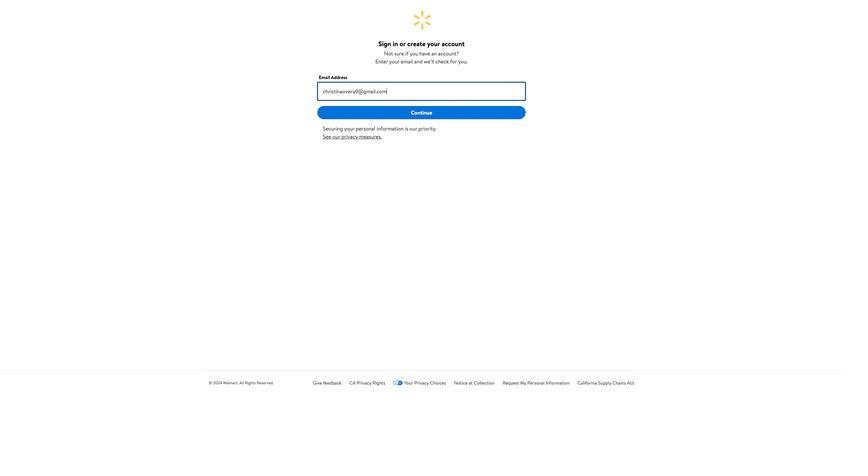 Task type: locate. For each thing, give the bounding box(es) containing it.
Email Address email field
[[318, 82, 526, 101]]



Task type: describe. For each thing, give the bounding box(es) containing it.
walmart logo with link to homepage. image
[[411, 9, 432, 31]]

privacy choices icon image
[[393, 381, 403, 386]]



Task type: vqa. For each thing, say whether or not it's contained in the screenshot.
Brand tab on the bottom left
no



